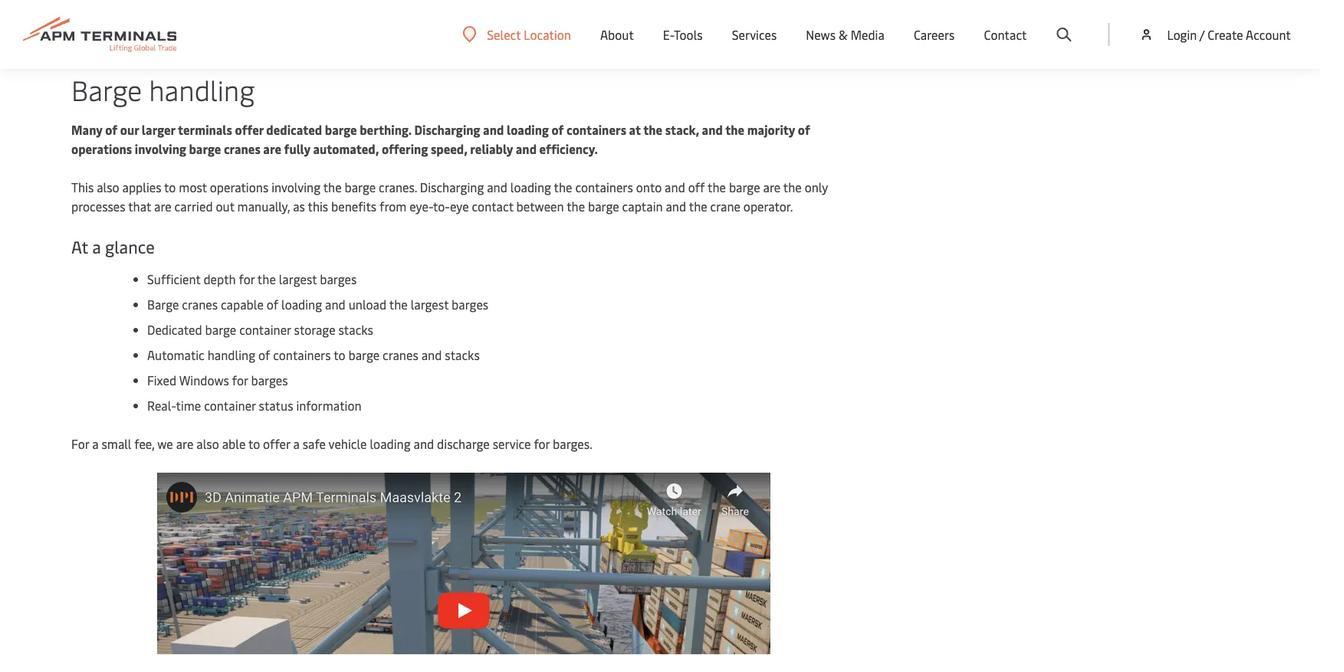 Task type: vqa. For each thing, say whether or not it's contained in the screenshot.
DRIVERS to the right
no



Task type: describe. For each thing, give the bounding box(es) containing it.
contact button
[[984, 0, 1027, 69]]

replacement,
[[226, 33, 298, 50]]

larger
[[142, 122, 175, 138]]

majority
[[747, 122, 795, 138]]

contact
[[984, 26, 1027, 43]]

charging
[[152, 33, 199, 50]]

for right service
[[534, 436, 550, 452]]

off
[[688, 179, 705, 195]]

most
[[179, 179, 207, 195]]

stack,
[[665, 122, 699, 138]]

barge up 'crane' on the top right
[[729, 179, 760, 195]]

tyre
[[301, 33, 323, 50]]

0 vertical spatial stacks
[[338, 322, 373, 338]]

services button
[[732, 0, 777, 69]]

onto
[[636, 179, 662, 195]]

the up this
[[323, 179, 342, 195]]

0 vertical spatial battery
[[808, 14, 848, 31]]

1 horizontal spatial largest
[[411, 296, 449, 313]]

loading inside many of our larger terminals offer dedicated barge berthing. discharging and loading of containers at the stack, and the majority of operations involving barge cranes are fully automated, offering speed, reliably and efficiency.
[[507, 122, 549, 138]]

efficiency.
[[539, 141, 598, 157]]

terminals
[[178, 122, 232, 138]]

loading inside this also applies to most operations involving the barge cranes. discharging and loading the containers onto and off the barge are the only processes that are carried out manually, as this benefits from eye-to-eye contact between the barge captain and the crane operator.
[[510, 179, 551, 195]]

cranes inside many of our larger terminals offer dedicated barge berthing. discharging and loading of containers at the stack, and the majority of operations involving barge cranes are fully automated, offering speed, reliably and efficiency.
[[224, 141, 260, 157]]

this
[[71, 179, 94, 195]]

involving inside many of our larger terminals offer dedicated barge berthing. discharging and loading of containers at the stack, and the majority of operations involving barge cranes are fully automated, offering speed, reliably and efficiency.
[[135, 141, 186, 157]]

for up real-time container status information
[[232, 372, 248, 389]]

about
[[600, 26, 634, 43]]

many of our larger terminals offer dedicated barge berthing. discharging and loading of containers at the stack, and the majority of operations involving barge cranes are fully automated, offering speed, reliably and efficiency.
[[71, 122, 810, 157]]

sufficient
[[147, 271, 200, 287]]

a left the safe on the bottom
[[293, 436, 300, 452]]

the up capable
[[257, 271, 276, 287]]

reliably
[[470, 141, 513, 157]]

are inside many of our larger terminals offer dedicated barge berthing. discharging and loading of containers at the stack, and the majority of operations involving barge cranes are fully automated, offering speed, reliably and efficiency.
[[263, 141, 281, 157]]

the down off
[[689, 198, 707, 215]]

applies
[[122, 179, 161, 195]]

of down dedicated barge container storage stacks at the left of the page
[[258, 347, 270, 363]]

the up between
[[554, 179, 572, 195]]

pressure
[[326, 33, 373, 50]]

service
[[493, 436, 531, 452]]

2 vertical spatial offer
[[263, 436, 290, 452]]

discharging inside many of our larger terminals offer dedicated barge berthing. discharging and loading of containers at the stack, and the majority of operations involving barge cranes are fully automated, offering speed, reliably and efficiency.
[[414, 122, 480, 138]]

dedicated
[[147, 322, 202, 338]]

operations inside this also applies to most operations involving the barge cranes. discharging and loading the containers onto and off the barge are the only processes that are carried out manually, as this benefits from eye-to-eye contact between the barge captain and the crane operator.
[[210, 179, 269, 195]]

for a small fee, we are also able to offer a safe vehicle loading and discharge service for barges.
[[71, 436, 592, 452]]

handling for automatic
[[208, 347, 255, 363]]

washing,
[[757, 14, 805, 31]]

eye
[[450, 198, 469, 215]]

account
[[1246, 26, 1291, 43]]

status
[[259, 397, 293, 414]]

out
[[216, 198, 234, 215]]

e-tools
[[663, 26, 703, 43]]

berthing.
[[360, 122, 412, 138]]

of up efficiency.
[[552, 122, 564, 138]]

loading right vehicle
[[370, 436, 411, 452]]

the right off
[[708, 179, 726, 195]]

also inside this also applies to most operations involving the barge cranes. discharging and loading the containers onto and off the barge are the only processes that are carried out manually, as this benefits from eye-to-eye contact between the barge captain and the crane operator.
[[97, 179, 119, 195]]

of right the "majority"
[[798, 122, 810, 138]]

1 vertical spatial we
[[157, 436, 173, 452]]

(ltsm)
[[552, 14, 588, 31]]

e-
[[663, 26, 674, 43]]

news & media
[[806, 26, 885, 43]]

are right 'that'
[[154, 198, 172, 215]]

dedicated barge container storage stacks
[[147, 322, 373, 338]]

select location button
[[462, 26, 571, 43]]

fully
[[284, 141, 310, 157]]

our
[[120, 122, 139, 138]]

offering
[[382, 141, 428, 157]]

barge down "terminals"
[[189, 141, 221, 157]]

login / create account
[[1167, 26, 1291, 43]]

of up dedicated barge container storage stacks at the left of the page
[[267, 296, 278, 313]]

select location
[[487, 26, 571, 43]]

to-
[[433, 198, 450, 215]]

0 vertical spatial largest
[[279, 271, 317, 287]]

services
[[732, 26, 777, 43]]

fixed windows for barges
[[147, 372, 288, 389]]

long-
[[374, 14, 403, 31]]

maintenance
[[478, 14, 549, 31]]

for inside 'for vehicles left in storage for a longer period, we offer long-term storage maintenance (ltsm) including the removal of foils, washing, battery check, battery charging and replacement, tyre pressure check, reporting and more.'
[[219, 14, 235, 31]]

e-tools button
[[663, 0, 703, 69]]

careers
[[914, 26, 955, 43]]

tools
[[674, 26, 703, 43]]

in
[[161, 14, 171, 31]]

a right at
[[92, 235, 101, 258]]

longer
[[247, 14, 282, 31]]

&
[[839, 26, 848, 43]]

2 horizontal spatial storage
[[433, 14, 475, 31]]

real-time container status information
[[147, 397, 364, 414]]

we inside 'for vehicles left in storage for a longer period, we offer long-term storage maintenance (ltsm) including the removal of foils, washing, battery check, battery charging and replacement, tyre pressure check, reporting and more.'
[[326, 14, 341, 31]]

barge cranes capable of loading and unload the largest barges
[[147, 296, 488, 313]]

many
[[71, 122, 102, 138]]

about button
[[600, 0, 634, 69]]

login
[[1167, 26, 1197, 43]]

the left the "majority"
[[725, 122, 744, 138]]

barge handling
[[71, 71, 255, 108]]

involving inside this also applies to most operations involving the barge cranes. discharging and loading the containers onto and off the barge are the only processes that are carried out manually, as this benefits from eye-to-eye contact between the barge captain and the crane operator.
[[272, 179, 321, 195]]

at
[[71, 235, 88, 258]]

the inside 'for vehicles left in storage for a longer period, we offer long-term storage maintenance (ltsm) including the removal of foils, washing, battery check, battery charging and replacement, tyre pressure check, reporting and more.'
[[644, 14, 663, 31]]

2 check, from the left
[[376, 33, 410, 50]]

manually,
[[237, 198, 290, 215]]

the right unload
[[389, 296, 408, 313]]

windows
[[179, 372, 229, 389]]

location
[[524, 26, 571, 43]]

information
[[296, 397, 361, 414]]

operator.
[[744, 198, 793, 215]]

1 horizontal spatial storage
[[294, 322, 335, 338]]

the right between
[[567, 198, 585, 215]]

news & media button
[[806, 0, 885, 69]]

cranes.
[[379, 179, 417, 195]]

unload
[[349, 296, 387, 313]]

for vehicles left in storage for a longer period, we offer long-term storage maintenance (ltsm) including the removal of foils, washing, battery check, battery charging and replacement, tyre pressure check, reporting and more.
[[71, 14, 848, 50]]



Task type: locate. For each thing, give the bounding box(es) containing it.
0 vertical spatial cranes
[[224, 141, 260, 157]]

0 horizontal spatial stacks
[[338, 322, 373, 338]]

barges.
[[553, 436, 592, 452]]

cranes down unload
[[383, 347, 418, 363]]

operations
[[71, 141, 132, 157], [210, 179, 269, 195]]

largest up barge cranes capable of loading and unload the largest barges
[[279, 271, 317, 287]]

to left the most
[[164, 179, 176, 195]]

0 horizontal spatial also
[[97, 179, 119, 195]]

container for storage
[[239, 322, 291, 338]]

loading up reliably
[[507, 122, 549, 138]]

depth
[[203, 271, 236, 287]]

also up processes
[[97, 179, 119, 195]]

left
[[139, 14, 158, 31]]

0 vertical spatial barges
[[320, 271, 357, 287]]

time
[[176, 397, 201, 414]]

2 for from the top
[[71, 436, 89, 452]]

largest right unload
[[411, 296, 449, 313]]

for left vehicles
[[71, 14, 89, 31]]

barge for barge handling
[[71, 71, 142, 108]]

0 horizontal spatial barges
[[251, 372, 288, 389]]

barges
[[320, 271, 357, 287], [452, 296, 488, 313], [251, 372, 288, 389]]

a
[[238, 14, 244, 31], [92, 235, 101, 258], [92, 436, 99, 452], [293, 436, 300, 452]]

term
[[403, 14, 430, 31]]

we up pressure
[[326, 14, 341, 31]]

for for for vehicles left in storage for a longer period, we offer long-term storage maintenance (ltsm) including the removal of foils, washing, battery check, battery charging and replacement, tyre pressure check, reporting and more.
[[71, 14, 89, 31]]

real-
[[147, 397, 176, 414]]

are up operator.
[[763, 179, 781, 195]]

barge
[[325, 122, 357, 138], [189, 141, 221, 157], [345, 179, 376, 195], [729, 179, 760, 195], [588, 198, 619, 215], [205, 322, 236, 338], [348, 347, 380, 363]]

offer
[[344, 14, 371, 31], [235, 122, 264, 138], [263, 436, 290, 452]]

storage up reporting
[[433, 14, 475, 31]]

offer inside 'for vehicles left in storage for a longer period, we offer long-term storage maintenance (ltsm) including the removal of foils, washing, battery check, battery charging and replacement, tyre pressure check, reporting and more.'
[[344, 14, 371, 31]]

as
[[293, 198, 305, 215]]

also
[[97, 179, 119, 195], [197, 436, 219, 452]]

0 vertical spatial containers
[[567, 122, 626, 138]]

1 horizontal spatial stacks
[[445, 347, 480, 363]]

battery left the media
[[808, 14, 848, 31]]

cranes down "terminals"
[[224, 141, 260, 157]]

handling up fixed windows for barges
[[208, 347, 255, 363]]

0 vertical spatial we
[[326, 14, 341, 31]]

discharging up "eye"
[[420, 179, 484, 195]]

and
[[202, 33, 223, 50], [467, 33, 488, 50], [483, 122, 504, 138], [702, 122, 723, 138], [516, 141, 537, 157], [487, 179, 507, 195], [665, 179, 685, 195], [666, 198, 686, 215], [325, 296, 346, 313], [421, 347, 442, 363], [414, 436, 434, 452]]

this
[[308, 198, 328, 215]]

at a glance
[[71, 235, 155, 258]]

barge for barge cranes capable of loading and unload the largest barges
[[147, 296, 179, 313]]

reporting
[[413, 33, 464, 50]]

to inside this also applies to most operations involving the barge cranes. discharging and loading the containers onto and off the barge are the only processes that are carried out manually, as this benefits from eye-to-eye contact between the barge captain and the crane operator.
[[164, 179, 176, 195]]

1 vertical spatial barge
[[147, 296, 179, 313]]

containers inside this also applies to most operations involving the barge cranes. discharging and loading the containers onto and off the barge are the only processes that are carried out manually, as this benefits from eye-to-eye contact between the barge captain and the crane operator.
[[575, 179, 633, 195]]

1 vertical spatial containers
[[575, 179, 633, 195]]

1 horizontal spatial involving
[[272, 179, 321, 195]]

barge up many
[[71, 71, 142, 108]]

are down time
[[176, 436, 194, 452]]

container for status
[[204, 397, 256, 414]]

barge down capable
[[205, 322, 236, 338]]

period,
[[285, 14, 323, 31]]

a inside 'for vehicles left in storage for a longer period, we offer long-term storage maintenance (ltsm) including the removal of foils, washing, battery check, battery charging and replacement, tyre pressure check, reporting and more.'
[[238, 14, 244, 31]]

discharge
[[437, 436, 490, 452]]

1 vertical spatial to
[[334, 347, 345, 363]]

0 horizontal spatial storage
[[174, 14, 216, 31]]

the left only
[[783, 179, 802, 195]]

loading up between
[[510, 179, 551, 195]]

safe
[[303, 436, 326, 452]]

0 horizontal spatial operations
[[71, 141, 132, 157]]

removal
[[666, 14, 710, 31]]

1 horizontal spatial also
[[197, 436, 219, 452]]

involving
[[135, 141, 186, 157], [272, 179, 321, 195]]

capable
[[221, 296, 264, 313]]

1 vertical spatial largest
[[411, 296, 449, 313]]

sufficient depth for the largest barges
[[147, 271, 357, 287]]

a left small
[[92, 436, 99, 452]]

handling up "terminals"
[[149, 71, 255, 108]]

check, down vehicles
[[71, 33, 106, 50]]

small
[[102, 436, 131, 452]]

handling
[[149, 71, 255, 108], [208, 347, 255, 363]]

0 vertical spatial involving
[[135, 141, 186, 157]]

battery
[[808, 14, 848, 31], [109, 33, 149, 50]]

storage up automatic handling of containers to barge cranes and stacks
[[294, 322, 335, 338]]

vehicles
[[92, 14, 136, 31]]

for left small
[[71, 436, 89, 452]]

for
[[71, 14, 89, 31], [71, 436, 89, 452]]

offer inside many of our larger terminals offer dedicated barge berthing. discharging and loading of containers at the stack, and the majority of operations involving barge cranes are fully automated, offering speed, reliably and efficiency.
[[235, 122, 264, 138]]

for up capable
[[239, 271, 255, 287]]

0 horizontal spatial largest
[[279, 271, 317, 287]]

benefits
[[331, 198, 377, 215]]

0 vertical spatial also
[[97, 179, 119, 195]]

0 vertical spatial barge
[[71, 71, 142, 108]]

select
[[487, 26, 521, 43]]

0 horizontal spatial check,
[[71, 33, 106, 50]]

container down fixed windows for barges
[[204, 397, 256, 414]]

media
[[851, 26, 885, 43]]

barge left captain
[[588, 198, 619, 215]]

to right able
[[248, 436, 260, 452]]

barge down sufficient
[[147, 296, 179, 313]]

automated,
[[313, 141, 379, 157]]

discharging
[[414, 122, 480, 138], [420, 179, 484, 195]]

1 vertical spatial handling
[[208, 347, 255, 363]]

1 horizontal spatial we
[[326, 14, 341, 31]]

battery down vehicles
[[109, 33, 149, 50]]

for left longer
[[219, 14, 235, 31]]

carried
[[174, 198, 213, 215]]

of left the our
[[105, 122, 117, 138]]

0 horizontal spatial battery
[[109, 33, 149, 50]]

to
[[164, 179, 176, 195], [334, 347, 345, 363], [248, 436, 260, 452]]

cranes down depth
[[182, 296, 218, 313]]

check, down long-
[[376, 33, 410, 50]]

1 horizontal spatial check,
[[376, 33, 410, 50]]

for
[[219, 14, 235, 31], [239, 271, 255, 287], [232, 372, 248, 389], [534, 436, 550, 452]]

that
[[128, 198, 151, 215]]

0 vertical spatial for
[[71, 14, 89, 31]]

1 horizontal spatial barges
[[320, 271, 357, 287]]

operations inside many of our larger terminals offer dedicated barge berthing. discharging and loading of containers at the stack, and the majority of operations involving barge cranes are fully automated, offering speed, reliably and efficiency.
[[71, 141, 132, 157]]

containers down dedicated barge container storage stacks at the left of the page
[[273, 347, 331, 363]]

1 vertical spatial for
[[71, 436, 89, 452]]

this also applies to most operations involving the barge cranes. discharging and loading the containers onto and off the barge are the only processes that are carried out manually, as this benefits from eye-to-eye contact between the barge captain and the crane operator.
[[71, 179, 828, 215]]

2 vertical spatial containers
[[273, 347, 331, 363]]

1 vertical spatial cranes
[[182, 296, 218, 313]]

1 for from the top
[[71, 14, 89, 31]]

0 horizontal spatial barge
[[71, 71, 142, 108]]

container
[[239, 322, 291, 338], [204, 397, 256, 414]]

only
[[805, 179, 828, 195]]

of left foils,
[[713, 14, 725, 31]]

also left able
[[197, 436, 219, 452]]

1 horizontal spatial battery
[[808, 14, 848, 31]]

barge up automated,
[[325, 122, 357, 138]]

for for for a small fee, we are also able to offer a safe vehicle loading and discharge service for barges.
[[71, 436, 89, 452]]

the left e-
[[644, 14, 663, 31]]

0 vertical spatial handling
[[149, 71, 255, 108]]

news
[[806, 26, 836, 43]]

1 vertical spatial offer
[[235, 122, 264, 138]]

crane
[[710, 198, 741, 215]]

0 horizontal spatial we
[[157, 436, 173, 452]]

1 vertical spatial battery
[[109, 33, 149, 50]]

2 vertical spatial to
[[248, 436, 260, 452]]

processes
[[71, 198, 125, 215]]

offer right "terminals"
[[235, 122, 264, 138]]

loading up dedicated barge container storage stacks at the left of the page
[[281, 296, 322, 313]]

1 vertical spatial also
[[197, 436, 219, 452]]

storage up charging
[[174, 14, 216, 31]]

to up information
[[334, 347, 345, 363]]

login / create account link
[[1139, 0, 1291, 69]]

2 vertical spatial barges
[[251, 372, 288, 389]]

containers inside many of our larger terminals offer dedicated barge berthing. discharging and loading of containers at the stack, and the majority of operations involving barge cranes are fully automated, offering speed, reliably and efficiency.
[[567, 122, 626, 138]]

containers up captain
[[575, 179, 633, 195]]

at
[[629, 122, 641, 138]]

1 horizontal spatial barge
[[147, 296, 179, 313]]

a left longer
[[238, 14, 244, 31]]

0 horizontal spatial involving
[[135, 141, 186, 157]]

speed,
[[431, 141, 467, 157]]

containers
[[567, 122, 626, 138], [575, 179, 633, 195], [273, 347, 331, 363]]

1 vertical spatial discharging
[[420, 179, 484, 195]]

1 vertical spatial barges
[[452, 296, 488, 313]]

0 vertical spatial operations
[[71, 141, 132, 157]]

are left fully
[[263, 141, 281, 157]]

cranes
[[224, 141, 260, 157], [182, 296, 218, 313], [383, 347, 418, 363]]

operations up the out
[[210, 179, 269, 195]]

0 vertical spatial to
[[164, 179, 176, 195]]

more.
[[491, 33, 522, 50]]

contact
[[472, 198, 513, 215]]

operations down many
[[71, 141, 132, 157]]

0 horizontal spatial to
[[164, 179, 176, 195]]

0 vertical spatial discharging
[[414, 122, 480, 138]]

of inside 'for vehicles left in storage for a longer period, we offer long-term storage maintenance (ltsm) including the removal of foils, washing, battery check, battery charging and replacement, tyre pressure check, reporting and more.'
[[713, 14, 725, 31]]

containers up efficiency.
[[567, 122, 626, 138]]

1 horizontal spatial cranes
[[224, 141, 260, 157]]

1 horizontal spatial operations
[[210, 179, 269, 195]]

barge down unload
[[348, 347, 380, 363]]

1 horizontal spatial to
[[248, 436, 260, 452]]

discharging up speed,
[[414, 122, 480, 138]]

handling for barge
[[149, 71, 255, 108]]

1 vertical spatial involving
[[272, 179, 321, 195]]

captain
[[622, 198, 663, 215]]

barge
[[71, 71, 142, 108], [147, 296, 179, 313]]

offer up pressure
[[344, 14, 371, 31]]

container down capable
[[239, 322, 291, 338]]

1 vertical spatial operations
[[210, 179, 269, 195]]

0 horizontal spatial cranes
[[182, 296, 218, 313]]

barge up 'benefits'
[[345, 179, 376, 195]]

of
[[713, 14, 725, 31], [105, 122, 117, 138], [552, 122, 564, 138], [798, 122, 810, 138], [267, 296, 278, 313], [258, 347, 270, 363]]

from
[[380, 198, 407, 215]]

1 check, from the left
[[71, 33, 106, 50]]

offer left the safe on the bottom
[[263, 436, 290, 452]]

/
[[1200, 26, 1205, 43]]

the right at
[[643, 122, 662, 138]]

largest
[[279, 271, 317, 287], [411, 296, 449, 313]]

involving up "as"
[[272, 179, 321, 195]]

we
[[326, 14, 341, 31], [157, 436, 173, 452]]

for inside 'for vehicles left in storage for a longer period, we offer long-term storage maintenance (ltsm) including the removal of foils, washing, battery check, battery charging and replacement, tyre pressure check, reporting and more.'
[[71, 14, 89, 31]]

0 vertical spatial offer
[[344, 14, 371, 31]]

check,
[[71, 33, 106, 50], [376, 33, 410, 50]]

create
[[1208, 26, 1243, 43]]

involving down "larger"
[[135, 141, 186, 157]]

foils,
[[728, 14, 754, 31]]

1 vertical spatial container
[[204, 397, 256, 414]]

we right fee, at the left bottom
[[157, 436, 173, 452]]

2 horizontal spatial barges
[[452, 296, 488, 313]]

careers button
[[914, 0, 955, 69]]

0 vertical spatial container
[[239, 322, 291, 338]]

eye-
[[410, 198, 433, 215]]

including
[[591, 14, 642, 31]]

2 horizontal spatial to
[[334, 347, 345, 363]]

glance
[[105, 235, 155, 258]]

2 vertical spatial cranes
[[383, 347, 418, 363]]

2 horizontal spatial cranes
[[383, 347, 418, 363]]

1 vertical spatial stacks
[[445, 347, 480, 363]]

discharging inside this also applies to most operations involving the barge cranes. discharging and loading the containers onto and off the barge are the only processes that are carried out manually, as this benefits from eye-to-eye contact between the barge captain and the crane operator.
[[420, 179, 484, 195]]

fee,
[[134, 436, 155, 452]]



